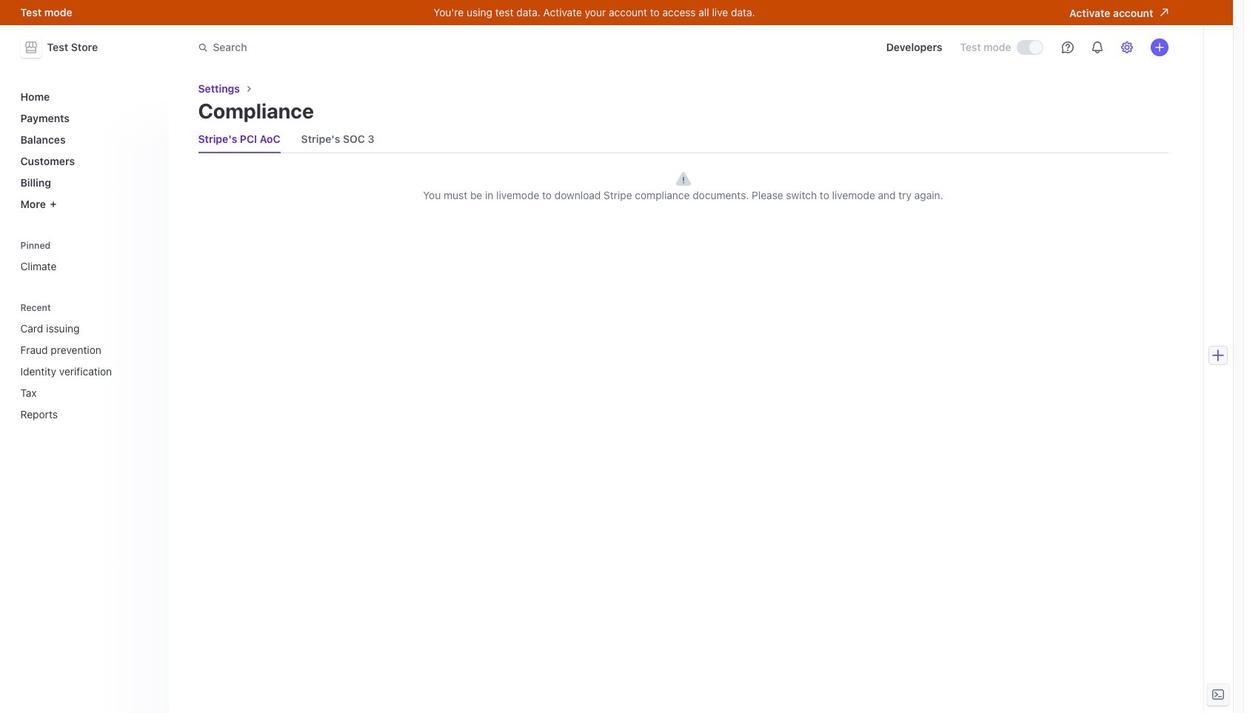 Task type: vqa. For each thing, say whether or not it's contained in the screenshot.
Search Field
yes



Task type: locate. For each thing, give the bounding box(es) containing it.
Search text field
[[189, 34, 607, 61]]

recent element
[[14, 297, 160, 427], [14, 316, 160, 427]]

None search field
[[189, 34, 607, 61]]

notifications image
[[1091, 41, 1103, 53]]

core navigation links element
[[14, 84, 160, 216]]

1 recent element from the top
[[14, 297, 160, 427]]

tab list
[[198, 126, 1168, 153]]



Task type: describe. For each thing, give the bounding box(es) containing it.
help image
[[1062, 41, 1074, 53]]

edit pins image
[[145, 241, 154, 250]]

2 recent element from the top
[[14, 316, 160, 427]]

pinned element
[[14, 235, 160, 278]]

settings image
[[1121, 41, 1133, 53]]

Test mode checkbox
[[1017, 41, 1042, 54]]

clear history image
[[145, 303, 154, 312]]



